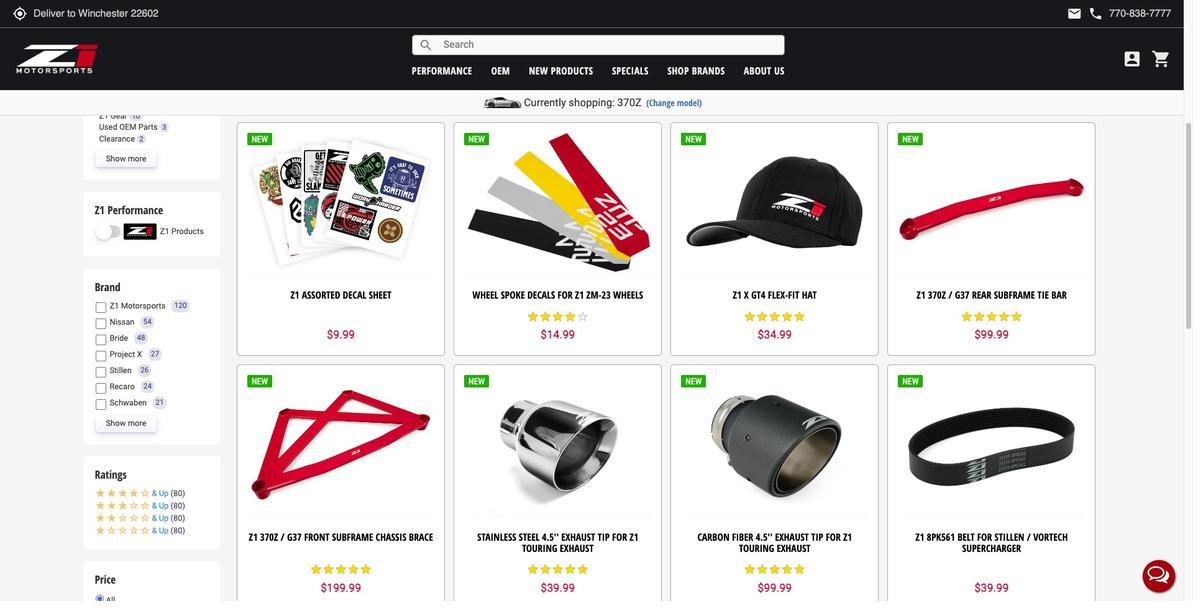Task type: vqa. For each thing, say whether or not it's contained in the screenshot.
the z1 10mm ratcheting keychain wrench
yes



Task type: locate. For each thing, give the bounding box(es) containing it.
0 horizontal spatial belt
[[842, 35, 859, 49]]

1 vertical spatial $99.99
[[758, 582, 792, 595]]

27
[[151, 350, 159, 359]]

0 vertical spatial show more button
[[96, 0, 156, 16]]

tip inside stainless steel 4.5'' exhaust tip for z1 touring exhaust
[[598, 531, 610, 545]]

2 vertical spatial show more
[[106, 419, 147, 429]]

star star star star star $99.99 down z1 370z / g37 rear subframe tie bar
[[961, 311, 1023, 341]]

8pk561
[[927, 531, 956, 545]]

touring inside carbon fiber 4.5'' exhaust tip for z1 touring exhaust
[[739, 542, 775, 556]]

370z inside z1 370z / g37 forged front upper control arms
[[480, 35, 498, 49]]

4.5'' right "fiber"
[[756, 531, 773, 545]]

1 show more button from the top
[[96, 0, 156, 16]]

phone link
[[1089, 6, 1172, 21]]

g37 inside z1 370z / g37 forged front upper control arms
[[507, 35, 522, 49]]

front up star star star star star $199.99
[[304, 531, 330, 545]]

3 more from the top
[[128, 419, 147, 429]]

parts up 2
[[139, 123, 158, 132]]

carbon
[[698, 531, 730, 545]]

parts up 10 in the top left of the page
[[118, 99, 138, 109]]

forged
[[524, 35, 555, 49]]

z1 for z1 10mm ratcheting keychain wrench
[[260, 35, 268, 49]]

0 horizontal spatial 4.5''
[[542, 531, 559, 545]]

subframe left chassis
[[332, 531, 373, 545]]

star star star star star_border $14.99
[[527, 311, 589, 341]]

$14.99 down wheel spoke decals for z1 zm-23 wheels
[[541, 328, 575, 341]]

up
[[159, 489, 169, 499], [159, 502, 169, 511], [159, 514, 169, 524], [159, 527, 169, 536]]

1 tip from the left
[[598, 531, 610, 545]]

z1 for z1 x gt4 flex-fit hat
[[733, 289, 742, 302]]

brace
[[409, 531, 433, 545]]

tip
[[598, 531, 610, 545], [812, 531, 824, 545]]

g37
[[507, 35, 522, 49], [730, 35, 744, 49], [956, 289, 970, 302], [287, 531, 302, 545]]

2 $39.99 from the left
[[975, 582, 1010, 595]]

1 vertical spatial stillen
[[995, 531, 1025, 545]]

star star star star star $99.99 down carbon fiber 4.5'' exhaust tip for z1 touring exhaust
[[744, 564, 806, 595]]

carbon fiber 4.5'' exhaust tip for z1 touring exhaust
[[698, 531, 853, 556]]

0 vertical spatial oem
[[492, 64, 510, 77]]

z1 inside z1 8pk561 belt for stillen / vortech supercharger
[[916, 531, 925, 545]]

subframe left the tie
[[995, 289, 1036, 302]]

1 vertical spatial show more
[[106, 154, 147, 164]]

for
[[558, 289, 573, 302], [613, 531, 628, 545], [826, 531, 841, 545], [978, 531, 993, 545]]

performance up z1 products
[[107, 202, 163, 217]]

1 horizontal spatial belt
[[958, 531, 975, 545]]

1 vertical spatial performance
[[107, 202, 163, 217]]

vq37
[[771, 35, 791, 49]]

1 more from the top
[[128, 2, 147, 12]]

show more for category
[[106, 154, 147, 164]]

2 4.5'' from the left
[[756, 531, 773, 545]]

show more button for category
[[96, 151, 156, 167]]

0 horizontal spatial star star star star star $99.99
[[744, 564, 806, 595]]

z1 inside carbon fiber 4.5'' exhaust tip for z1 touring exhaust
[[844, 531, 853, 545]]

show more button for brand
[[96, 416, 156, 433]]

0 horizontal spatial front
[[304, 531, 330, 545]]

g37 for forged
[[507, 35, 522, 49]]

1 vertical spatial parts
[[118, 99, 138, 109]]

performance link
[[412, 64, 473, 77]]

1 vertical spatial $14.99
[[541, 328, 575, 341]]

ratcheting
[[298, 35, 346, 49]]

2 vertical spatial more
[[128, 419, 147, 429]]

$14.99 down z1 10mm ratcheting keychain wrench
[[324, 86, 358, 99]]

zm-
[[587, 289, 602, 302]]

2 show more button from the top
[[96, 151, 156, 167]]

$99.99
[[975, 328, 1010, 341], [758, 582, 792, 595]]

2 80 from the top
[[173, 502, 182, 511]]

front
[[557, 35, 582, 49], [304, 531, 330, 545]]

3 up from the top
[[159, 514, 169, 524]]

shop brands
[[668, 64, 725, 77]]

belt right the serpentine
[[842, 35, 859, 49]]

vortech
[[1034, 531, 1069, 545]]

4.5'' right steel
[[542, 531, 559, 545]]

touring right carbon
[[739, 542, 775, 556]]

x
[[745, 289, 749, 302]]

performance
[[99, 88, 146, 97], [107, 202, 163, 217]]

products
[[551, 64, 594, 77]]

1 $39.99 from the left
[[541, 582, 575, 595]]

$39.99 down stainless steel 4.5'' exhaust tip for z1 touring exhaust
[[541, 582, 575, 595]]

None checkbox
[[96, 303, 107, 313], [96, 319, 107, 329], [96, 383, 107, 394], [96, 400, 107, 410], [96, 303, 107, 313], [96, 319, 107, 329], [96, 383, 107, 394], [96, 400, 107, 410]]

1 horizontal spatial tip
[[812, 531, 824, 545]]

None checkbox
[[96, 335, 107, 345], [96, 351, 107, 362], [96, 367, 107, 378], [96, 335, 107, 345], [96, 351, 107, 362], [96, 367, 107, 378]]

1 horizontal spatial touring
[[739, 542, 775, 556]]

1 vertical spatial subframe
[[332, 531, 373, 545]]

z1 for z1 370z / g37 forged front upper control arms
[[469, 35, 478, 49]]

0 vertical spatial subframe
[[995, 289, 1036, 302]]

tip inside carbon fiber 4.5'' exhaust tip for z1 touring exhaust
[[812, 531, 824, 545]]

tip for stainless steel 4.5'' exhaust tip for z1 touring exhaust
[[598, 531, 610, 545]]

0 vertical spatial star star star star star $99.99
[[961, 311, 1023, 341]]

4.5'' for steel
[[542, 531, 559, 545]]

3 show more from the top
[[106, 419, 147, 429]]

/
[[501, 35, 505, 49], [723, 35, 727, 49], [747, 35, 751, 49], [949, 289, 953, 302], [281, 531, 285, 545], [1028, 531, 1032, 545]]

2 show more from the top
[[106, 154, 147, 164]]

/ for z1 370z / g37 front subframe chassis brace
[[281, 531, 285, 545]]

1 horizontal spatial star star star star star $99.99
[[961, 311, 1023, 341]]

$39.99
[[541, 582, 575, 595], [975, 582, 1010, 595]]

370z for z1 370z / g37 forged front upper control arms
[[480, 35, 498, 49]]

for inside carbon fiber 4.5'' exhaust tip for z1 touring exhaust
[[826, 531, 841, 545]]

chassis
[[376, 531, 407, 545]]

1 horizontal spatial $99.99
[[975, 328, 1010, 341]]

touring inside stainless steel 4.5'' exhaust tip for z1 touring exhaust
[[522, 542, 558, 556]]

1 vertical spatial show more button
[[96, 151, 156, 167]]

2 show from the top
[[106, 154, 126, 164]]

subframe for rear
[[995, 289, 1036, 302]]

0 vertical spatial parts
[[148, 88, 167, 97]]

performance inside category performance parts 427 oem parts z1 gear 10 used oem parts 3 clearance 2
[[99, 88, 146, 97]]

subframe
[[995, 289, 1036, 302], [332, 531, 373, 545]]

1 horizontal spatial 4.5''
[[756, 531, 773, 545]]

star star star star star $99.99 for g37
[[961, 311, 1023, 341]]

star star star star star $599.99
[[527, 68, 589, 99]]

mail link
[[1068, 6, 1083, 21]]

for inside z1 8pk561 belt for stillen / vortech supercharger
[[978, 531, 993, 545]]

star
[[527, 68, 540, 81], [540, 68, 552, 81], [552, 68, 564, 81], [564, 68, 577, 81], [577, 68, 589, 81], [744, 68, 757, 81], [757, 68, 769, 81], [769, 68, 782, 81], [782, 68, 794, 81], [527, 311, 540, 323], [540, 311, 552, 323], [552, 311, 564, 323], [564, 311, 577, 323], [744, 311, 757, 323], [757, 311, 769, 323], [769, 311, 782, 323], [782, 311, 794, 323], [794, 311, 806, 323], [961, 311, 974, 323], [974, 311, 986, 323], [986, 311, 999, 323], [999, 311, 1011, 323], [1011, 311, 1023, 323], [310, 564, 322, 576], [322, 564, 335, 576], [335, 564, 347, 576], [347, 564, 360, 576], [360, 564, 372, 576], [527, 564, 540, 576], [540, 564, 552, 576], [552, 564, 564, 576], [564, 564, 577, 576], [577, 564, 589, 576], [744, 564, 757, 576], [757, 564, 769, 576], [769, 564, 782, 576], [782, 564, 794, 576], [794, 564, 806, 576]]

oem left new
[[492, 64, 510, 77]]

about us link
[[744, 64, 785, 77]]

4 & from the top
[[152, 527, 157, 536]]

0 vertical spatial more
[[128, 2, 147, 12]]

touring up "star star star star star $39.99"
[[522, 542, 558, 556]]

0 horizontal spatial tip
[[598, 531, 610, 545]]

1 & up 80 from the top
[[152, 489, 182, 499]]

4.5'' for fiber
[[756, 531, 773, 545]]

spoke
[[501, 289, 525, 302]]

1 vertical spatial front
[[304, 531, 330, 545]]

0 vertical spatial show more
[[106, 2, 147, 12]]

z1 inside z1 370z / g37 forged front upper control arms
[[469, 35, 478, 49]]

rear
[[973, 289, 992, 302]]

0 horizontal spatial subframe
[[332, 531, 373, 545]]

stainless steel 4.5'' exhaust tip for z1 touring exhaust
[[478, 531, 639, 556]]

$14.99 inside star star star star star_border $14.99
[[541, 328, 575, 341]]

3 show from the top
[[106, 419, 126, 429]]

120
[[174, 302, 187, 311]]

4.5''
[[542, 531, 559, 545], [756, 531, 773, 545]]

performance for z1
[[107, 202, 163, 217]]

$39.99 down the supercharger
[[975, 582, 1010, 595]]

oem down 10 in the top left of the page
[[119, 123, 137, 132]]

None radio
[[96, 596, 104, 602]]

$39.99 inside "star star star star star $39.99"
[[541, 582, 575, 595]]

z1 inside stainless steel 4.5'' exhaust tip for z1 touring exhaust
[[630, 531, 639, 545]]

parts
[[148, 88, 167, 97], [118, 99, 138, 109], [139, 123, 158, 132]]

2 touring from the left
[[739, 542, 775, 556]]

1 vertical spatial oem
[[99, 99, 116, 109]]

$14.99
[[324, 86, 358, 99], [541, 328, 575, 341]]

1 horizontal spatial oem
[[119, 123, 137, 132]]

belt right 8pk561
[[958, 531, 975, 545]]

3 show more button from the top
[[96, 416, 156, 433]]

star star star star star $99.99 for exhaust
[[744, 564, 806, 595]]

stillen up recaro
[[110, 366, 132, 375]]

0 horizontal spatial $14.99
[[324, 86, 358, 99]]

3
[[162, 123, 166, 132]]

account_box
[[1123, 49, 1143, 69]]

1 horizontal spatial $39.99
[[975, 582, 1010, 595]]

4.5'' inside carbon fiber 4.5'' exhaust tip for z1 touring exhaust
[[756, 531, 773, 545]]

1 horizontal spatial front
[[557, 35, 582, 49]]

show for category
[[106, 154, 126, 164]]

$99.99 for g37
[[975, 328, 1010, 341]]

1 vertical spatial show
[[106, 154, 126, 164]]

oem up the "gear"
[[99, 99, 116, 109]]

/ inside z1 370z / g37 forged front upper control arms
[[501, 35, 505, 49]]

search
[[419, 38, 434, 53]]

show more
[[106, 2, 147, 12], [106, 154, 147, 164], [106, 419, 147, 429]]

80
[[173, 489, 182, 499], [173, 502, 182, 511], [173, 514, 182, 524], [173, 527, 182, 536]]

nissan
[[110, 318, 135, 327]]

2 tip from the left
[[812, 531, 824, 545]]

1 horizontal spatial subframe
[[995, 289, 1036, 302]]

z1 for z1 370z / g37 front subframe chassis brace
[[249, 531, 258, 545]]

parts left 427
[[148, 88, 167, 97]]

show
[[106, 2, 126, 12], [106, 154, 126, 164], [106, 419, 126, 429]]

1 vertical spatial belt
[[958, 531, 975, 545]]

0 vertical spatial $14.99
[[324, 86, 358, 99]]

new
[[529, 64, 549, 77]]

0 horizontal spatial touring
[[522, 542, 558, 556]]

z1 for z1 370z / g37 rear subframe tie bar
[[917, 289, 926, 302]]

0 horizontal spatial oem
[[99, 99, 116, 109]]

0 vertical spatial performance
[[99, 88, 146, 97]]

front inside z1 370z / g37 forged front upper control arms
[[557, 35, 582, 49]]

1 touring from the left
[[522, 542, 558, 556]]

stillen left vortech
[[995, 531, 1025, 545]]

show for brand
[[106, 419, 126, 429]]

tip for carbon fiber 4.5'' exhaust tip for z1 touring exhaust
[[812, 531, 824, 545]]

0 vertical spatial front
[[557, 35, 582, 49]]

0 vertical spatial show
[[106, 2, 126, 12]]

belt
[[842, 35, 859, 49], [958, 531, 975, 545]]

2 more from the top
[[128, 154, 147, 164]]

$9.99
[[327, 328, 355, 341]]

recaro
[[110, 382, 135, 392]]

1 horizontal spatial stillen
[[995, 531, 1025, 545]]

370z for z1 370z / g37 rear subframe tie bar
[[929, 289, 947, 302]]

specials link
[[612, 64, 649, 77]]

performance down category
[[99, 88, 146, 97]]

370z for z1 370z / g37 / q50 vq37 serpentine belt
[[703, 35, 721, 49]]

z1 motorsports
[[110, 301, 166, 311]]

star star star star star $99.99
[[961, 311, 1023, 341], [744, 564, 806, 595]]

wheel
[[473, 289, 499, 302]]

1 4.5'' from the left
[[542, 531, 559, 545]]

4.5'' inside stainless steel 4.5'' exhaust tip for z1 touring exhaust
[[542, 531, 559, 545]]

belt inside z1 8pk561 belt for stillen / vortech supercharger
[[958, 531, 975, 545]]

more
[[128, 2, 147, 12], [128, 154, 147, 164], [128, 419, 147, 429]]

2 vertical spatial show
[[106, 419, 126, 429]]

oem
[[492, 64, 510, 77], [99, 99, 116, 109], [119, 123, 137, 132]]

z1 for z1 products
[[160, 227, 169, 236]]

1 vertical spatial more
[[128, 154, 147, 164]]

shop
[[668, 64, 690, 77]]

z1 8pk561 belt for stillen / vortech supercharger
[[916, 531, 1069, 556]]

us
[[775, 64, 785, 77]]

about
[[744, 64, 772, 77]]

gear
[[110, 111, 127, 120]]

touring
[[522, 542, 558, 556], [739, 542, 775, 556]]

$99.99 down carbon fiber 4.5'' exhaust tip for z1 touring exhaust
[[758, 582, 792, 595]]

stillen inside z1 8pk561 belt for stillen / vortech supercharger
[[995, 531, 1025, 545]]

1 vertical spatial star star star star star $99.99
[[744, 564, 806, 595]]

0 vertical spatial $99.99
[[975, 328, 1010, 341]]

370z for z1 370z / g37 front subframe chassis brace
[[260, 531, 278, 545]]

0 horizontal spatial $99.99
[[758, 582, 792, 595]]

touring for steel
[[522, 542, 558, 556]]

z1 assorted decal sheet
[[291, 289, 392, 302]]

0 horizontal spatial stillen
[[110, 366, 132, 375]]

sheet
[[369, 289, 392, 302]]

1 80 from the top
[[173, 489, 182, 499]]

0 horizontal spatial $39.99
[[541, 582, 575, 595]]

touring for fiber
[[739, 542, 775, 556]]

1 show more from the top
[[106, 2, 147, 12]]

front left upper
[[557, 35, 582, 49]]

2 vertical spatial show more button
[[96, 416, 156, 433]]

$99.99 down z1 370z / g37 rear subframe tie bar
[[975, 328, 1010, 341]]

(change model) link
[[647, 97, 703, 109]]

4 & up 80 from the top
[[152, 527, 182, 536]]

1 horizontal spatial $14.99
[[541, 328, 575, 341]]

star_border
[[577, 311, 589, 323]]

z1 370z / g37 forged front upper control arms
[[469, 35, 648, 60]]



Task type: describe. For each thing, give the bounding box(es) containing it.
more for brand
[[128, 419, 147, 429]]

g37 for rear
[[956, 289, 970, 302]]

price
[[95, 573, 116, 588]]

shopping_cart link
[[1149, 49, 1172, 69]]

4 up from the top
[[159, 527, 169, 536]]

tie
[[1038, 289, 1050, 302]]

/ for z1 370z / g37 / q50 vq37 serpentine belt
[[723, 35, 727, 49]]

z1 for z1 performance
[[95, 202, 105, 217]]

$599.99
[[538, 86, 579, 99]]

more for category
[[128, 154, 147, 164]]

54
[[143, 318, 152, 327]]

2
[[139, 135, 144, 143]]

z1 inside category performance parts 427 oem parts z1 gear 10 used oem parts 3 clearance 2
[[99, 111, 108, 120]]

shopping_cart
[[1152, 49, 1172, 69]]

show more for brand
[[106, 419, 147, 429]]

for inside stainless steel 4.5'' exhaust tip for z1 touring exhaust
[[613, 531, 628, 545]]

g37 for /
[[730, 35, 744, 49]]

control
[[612, 35, 648, 49]]

z1 performance
[[95, 202, 163, 217]]

steel
[[519, 531, 540, 545]]

products
[[171, 227, 204, 236]]

3 & from the top
[[152, 514, 157, 524]]

z1 products
[[160, 227, 204, 236]]

2 vertical spatial oem
[[119, 123, 137, 132]]

bride
[[110, 334, 128, 343]]

about us
[[744, 64, 785, 77]]

assorted
[[302, 289, 340, 302]]

arms
[[547, 46, 569, 60]]

mail
[[1068, 6, 1083, 21]]

star star star star star $39.99
[[527, 564, 589, 595]]

subframe for front
[[332, 531, 373, 545]]

z1 for z1 motorsports
[[110, 301, 119, 311]]

wheel spoke decals for z1 zm-23 wheels
[[473, 289, 644, 302]]

keychain
[[348, 35, 387, 49]]

21
[[156, 399, 164, 408]]

48
[[137, 334, 145, 343]]

project
[[110, 350, 135, 359]]

Search search field
[[434, 35, 785, 55]]

performance
[[412, 64, 473, 77]]

shopping:
[[569, 96, 615, 109]]

/ for z1 370z / g37 rear subframe tie bar
[[949, 289, 953, 302]]

decal
[[343, 289, 367, 302]]

1 & from the top
[[152, 489, 157, 499]]

2 up from the top
[[159, 502, 169, 511]]

1 show from the top
[[106, 2, 126, 12]]

category performance parts 427 oem parts z1 gear 10 used oem parts 3 clearance 2
[[95, 67, 184, 143]]

z1 370z / g37 rear subframe tie bar
[[917, 289, 1068, 302]]

24
[[144, 383, 152, 391]]

star star star star $29.99
[[744, 68, 794, 99]]

x
[[137, 350, 142, 359]]

currently shopping: 370z (change model)
[[524, 96, 703, 109]]

3 80 from the top
[[173, 514, 182, 524]]

upper
[[585, 35, 609, 49]]

fiber
[[732, 531, 754, 545]]

/ for z1 370z / g37 forged front upper control arms
[[501, 35, 505, 49]]

wheels
[[614, 289, 644, 302]]

$34.99
[[758, 328, 792, 341]]

clearance
[[99, 134, 135, 143]]

brand
[[95, 280, 121, 295]]

my_location
[[12, 6, 27, 21]]

z1 10mm ratcheting keychain wrench
[[260, 35, 423, 49]]

z1 motorsports logo image
[[16, 44, 99, 75]]

serpentine
[[793, 35, 840, 49]]

2 horizontal spatial oem
[[492, 64, 510, 77]]

supercharger
[[963, 542, 1022, 556]]

26
[[140, 367, 149, 375]]

new products link
[[529, 64, 594, 77]]

shop brands link
[[668, 64, 725, 77]]

model)
[[677, 97, 703, 109]]

$19.99
[[975, 86, 1010, 99]]

wrench
[[389, 35, 423, 49]]

10mm
[[271, 35, 296, 49]]

phone
[[1089, 6, 1104, 21]]

category
[[95, 67, 133, 82]]

project x
[[110, 350, 142, 359]]

$199.99
[[321, 582, 361, 595]]

2 vertical spatial parts
[[139, 123, 158, 132]]

z1 x gt4 flex-fit hat
[[733, 289, 817, 302]]

1 up from the top
[[159, 489, 169, 499]]

10
[[132, 112, 140, 120]]

account_box link
[[1120, 49, 1146, 69]]

schwaben
[[110, 398, 147, 408]]

0 vertical spatial belt
[[842, 35, 859, 49]]

gt4
[[752, 289, 766, 302]]

currently
[[524, 96, 567, 109]]

z1 for z1 8pk561 belt for stillen / vortech supercharger
[[916, 531, 925, 545]]

3 & up 80 from the top
[[152, 514, 182, 524]]

q50
[[753, 35, 768, 49]]

z1 370z / g37 / q50 vq37 serpentine belt
[[691, 35, 859, 49]]

g37 for front
[[287, 531, 302, 545]]

performance for category
[[99, 88, 146, 97]]

23
[[602, 289, 611, 302]]

star star star star star $34.99
[[744, 311, 806, 341]]

stainless
[[478, 531, 517, 545]]

z1 for z1 370z / g37 / q50 vq37 serpentine belt
[[691, 35, 700, 49]]

/ inside z1 8pk561 belt for stillen / vortech supercharger
[[1028, 531, 1032, 545]]

0 vertical spatial stillen
[[110, 366, 132, 375]]

$99.99 for exhaust
[[758, 582, 792, 595]]

new products
[[529, 64, 594, 77]]

hat
[[802, 289, 817, 302]]

motorsports
[[121, 301, 166, 311]]

z1 for z1 assorted decal sheet
[[291, 289, 300, 302]]

$29.99
[[758, 86, 792, 99]]

used
[[99, 123, 117, 132]]

2 & up 80 from the top
[[152, 502, 182, 511]]

flex-
[[768, 289, 789, 302]]

4 80 from the top
[[173, 527, 182, 536]]

2 & from the top
[[152, 502, 157, 511]]



